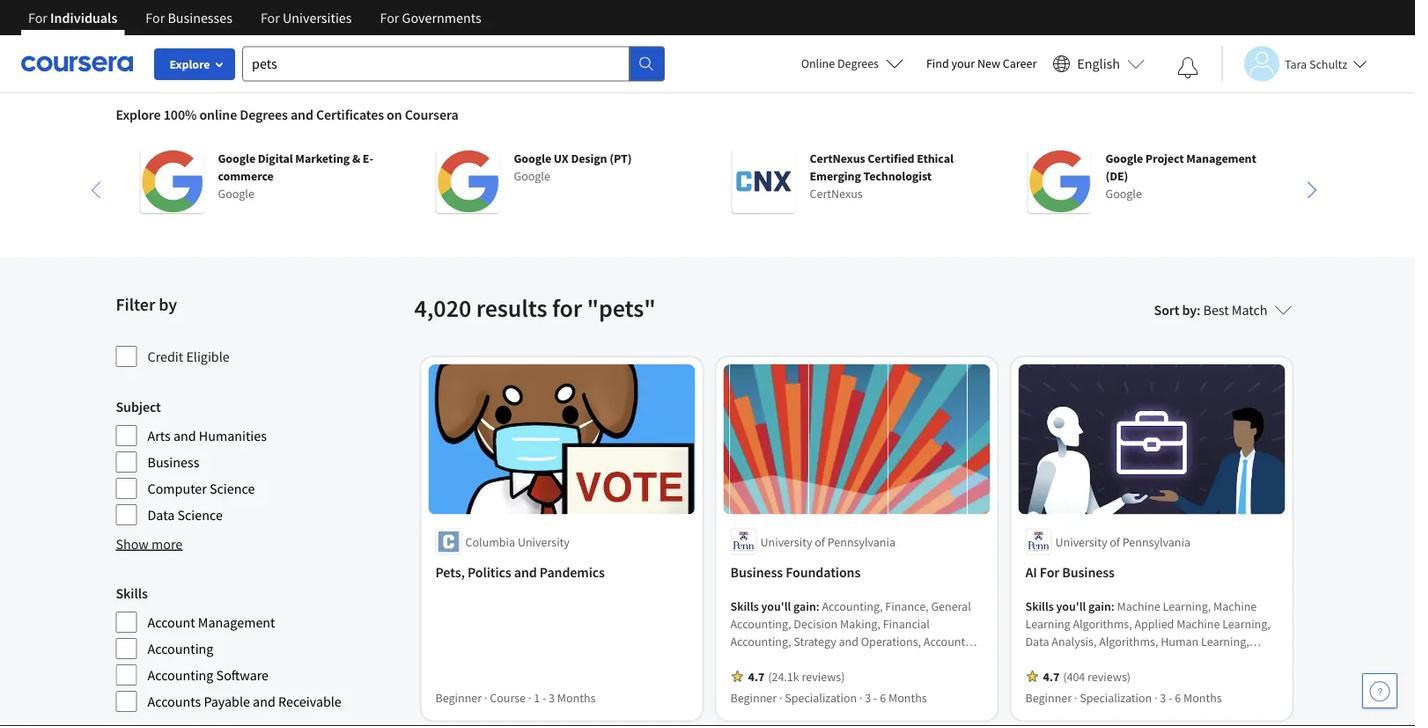 Task type: describe. For each thing, give the bounding box(es) containing it.
by for filter
[[159, 294, 177, 316]]

individuals
[[50, 9, 117, 26]]

match
[[1232, 301, 1268, 319]]

(24.1k
[[768, 669, 799, 685]]

explore button
[[154, 48, 235, 80]]

find your new career
[[926, 55, 1037, 71]]

tara schultz
[[1285, 56, 1348, 72]]

beginner · specialization · 3 - 6 months for business foundations
[[730, 690, 927, 706]]

&
[[352, 151, 360, 166]]

show more
[[116, 535, 183, 553]]

course
[[490, 690, 526, 706]]

6 · from the left
[[1155, 690, 1158, 706]]

computer
[[148, 480, 207, 498]]

management inside skills group
[[198, 614, 275, 631]]

google project management (de) google
[[1106, 151, 1256, 202]]

ethical
[[917, 151, 954, 166]]

gain for foundations
[[794, 598, 816, 614]]

100%
[[163, 106, 197, 123]]

emerging
[[810, 168, 861, 184]]

computer science
[[148, 480, 255, 498]]

on
[[387, 106, 402, 123]]

2 certnexus from the top
[[810, 186, 863, 202]]

4,020
[[414, 293, 471, 324]]

filter
[[116, 294, 155, 316]]

5 · from the left
[[1074, 690, 1077, 706]]

online degrees button
[[787, 44, 918, 83]]

6 for business foundations
[[880, 690, 886, 706]]

find
[[926, 55, 949, 71]]

- for business foundations
[[874, 690, 877, 706]]

schultz
[[1309, 56, 1348, 72]]

arts
[[148, 427, 171, 445]]

google digital marketing & e- commerce google
[[218, 151, 373, 202]]

data
[[148, 506, 175, 524]]

2 · from the left
[[528, 690, 531, 706]]

e-
[[363, 151, 373, 166]]

accounting software
[[148, 667, 269, 684]]

accounts payable and receivable
[[148, 693, 342, 711]]

you'll for for
[[1056, 598, 1086, 614]]

(404
[[1063, 669, 1085, 685]]

pandemics
[[540, 564, 605, 582]]

4.7 (404 reviews)
[[1043, 669, 1131, 685]]

more
[[152, 535, 183, 553]]

specialization for ai for business
[[1080, 690, 1152, 706]]

certified
[[868, 151, 915, 166]]

data science
[[148, 506, 223, 524]]

filter by
[[116, 294, 177, 316]]

columbia university
[[465, 534, 570, 550]]

universities
[[283, 9, 352, 26]]

and inside skills group
[[253, 693, 275, 711]]

4.7 for business
[[748, 669, 765, 685]]

ai
[[1026, 564, 1037, 582]]

new
[[977, 55, 1000, 71]]

accounting for accounting software
[[148, 667, 213, 684]]

receivable
[[278, 693, 342, 711]]

3 for ai
[[1160, 690, 1166, 706]]

accounting for accounting
[[148, 640, 213, 658]]

payable
[[204, 693, 250, 711]]

reviews) for business foundations
[[802, 669, 845, 685]]

google image for google ux design (pt)
[[436, 150, 500, 213]]

columbia
[[465, 534, 515, 550]]

for for governments
[[380, 9, 399, 26]]

4,020 results for "pets"
[[414, 293, 656, 324]]

skills for business
[[730, 598, 759, 614]]

- for ai for business
[[1169, 690, 1173, 706]]

by for sort
[[1182, 301, 1197, 319]]

4.7 for ai
[[1043, 669, 1060, 685]]

pennsylvania for business foundations
[[828, 534, 896, 550]]

business for business foundations
[[730, 564, 783, 582]]

online
[[199, 106, 237, 123]]

marketing
[[295, 151, 350, 166]]

for individuals
[[28, 9, 117, 26]]

and inside the subject group
[[173, 427, 196, 445]]

best
[[1203, 301, 1229, 319]]

for universities
[[261, 9, 352, 26]]

pennsylvania for ai for business
[[1123, 534, 1191, 550]]

university of pennsylvania for business foundations
[[760, 534, 896, 550]]

for right the ai
[[1040, 564, 1060, 582]]

skills inside skills group
[[116, 585, 148, 602]]

accounts
[[148, 693, 201, 711]]

1 university from the left
[[518, 534, 570, 550]]

reviews) for ai for business
[[1088, 669, 1131, 685]]

explore for explore
[[170, 56, 210, 72]]

for for businesses
[[146, 9, 165, 26]]

businesses
[[168, 9, 232, 26]]

pets, politics and pandemics link
[[435, 562, 688, 583]]

ai for business link
[[1026, 562, 1278, 583]]

digital
[[258, 151, 293, 166]]

university for ai for business
[[1055, 534, 1107, 550]]

for
[[552, 293, 582, 324]]

2 horizontal spatial :
[[1197, 301, 1201, 319]]

results
[[476, 293, 547, 324]]

english button
[[1046, 35, 1152, 92]]

english
[[1077, 55, 1120, 73]]

software
[[216, 667, 269, 684]]

1 · from the left
[[484, 690, 487, 706]]

3 · from the left
[[779, 690, 782, 706]]

explore for explore 100% online degrees and certificates on coursera
[[116, 106, 161, 123]]

2 horizontal spatial business
[[1062, 564, 1115, 582]]

for businesses
[[146, 9, 232, 26]]

3 for business
[[865, 690, 871, 706]]

online degrees
[[801, 55, 879, 71]]

ux
[[554, 151, 569, 166]]

online
[[801, 55, 835, 71]]

you'll for foundations
[[761, 598, 791, 614]]

credit eligible
[[148, 348, 230, 365]]

commerce
[[218, 168, 274, 184]]

business foundations
[[730, 564, 861, 582]]

management inside google project management (de) google
[[1186, 151, 1256, 166]]

beginner · specialization · 3 - 6 months for ai for business
[[1026, 690, 1222, 706]]

pets, politics and pandemics
[[435, 564, 605, 582]]

find your new career link
[[918, 53, 1046, 75]]

eligible
[[186, 348, 230, 365]]

business foundations link
[[730, 562, 983, 583]]

university of pennsylvania for ai for business
[[1055, 534, 1191, 550]]

of for business foundations
[[815, 534, 825, 550]]

skills for ai
[[1026, 598, 1054, 614]]



Task type: locate. For each thing, give the bounding box(es) containing it.
explore down for businesses
[[170, 56, 210, 72]]

gain for for
[[1089, 598, 1111, 614]]

1 certnexus from the top
[[810, 151, 865, 166]]

of up "foundations"
[[815, 534, 825, 550]]

0 horizontal spatial beginner
[[435, 690, 482, 706]]

1 vertical spatial degrees
[[240, 106, 288, 123]]

1 horizontal spatial pennsylvania
[[1123, 534, 1191, 550]]

0 vertical spatial degrees
[[837, 55, 879, 71]]

explore left 100%
[[116, 106, 161, 123]]

2 pennsylvania from the left
[[1123, 534, 1191, 550]]

1 vertical spatial certnexus
[[810, 186, 863, 202]]

skills you'll gain :
[[730, 598, 822, 614], [1026, 598, 1117, 614]]

3 beginner from the left
[[1026, 690, 1072, 706]]

business for business
[[148, 454, 199, 471]]

3 google image from the left
[[1028, 150, 1092, 213]]

skills
[[116, 585, 148, 602], [730, 598, 759, 614], [1026, 598, 1054, 614]]

for governments
[[380, 9, 481, 26]]

4.7 (24.1k reviews)
[[748, 669, 845, 685]]

2 specialization from the left
[[1080, 690, 1152, 706]]

0 horizontal spatial business
[[148, 454, 199, 471]]

1 horizontal spatial explore
[[170, 56, 210, 72]]

1 vertical spatial explore
[[116, 106, 161, 123]]

specialization down '4.7 (404 reviews)'
[[1080, 690, 1152, 706]]

pennsylvania up ai for business link
[[1123, 534, 1191, 550]]

you'll
[[761, 598, 791, 614], [1056, 598, 1086, 614]]

None search field
[[242, 46, 665, 81]]

1 vertical spatial science
[[177, 506, 223, 524]]

2 months from the left
[[889, 690, 927, 706]]

google image
[[140, 150, 204, 213], [436, 150, 500, 213], [1028, 150, 1092, 213]]

degrees up digital
[[240, 106, 288, 123]]

skills you'll gain : down ai for business
[[1026, 598, 1117, 614]]

1 horizontal spatial management
[[1186, 151, 1256, 166]]

1 3 from the left
[[549, 690, 555, 706]]

-
[[542, 690, 546, 706], [874, 690, 877, 706], [1169, 690, 1173, 706]]

for for universities
[[261, 9, 280, 26]]

google
[[218, 151, 255, 166], [514, 151, 551, 166], [1106, 151, 1143, 166], [514, 168, 550, 184], [218, 186, 254, 202], [1106, 186, 1142, 202]]

university
[[518, 534, 570, 550], [760, 534, 812, 550], [1055, 534, 1107, 550]]

0 vertical spatial explore
[[170, 56, 210, 72]]

1 horizontal spatial specialization
[[1080, 690, 1152, 706]]

pets,
[[435, 564, 465, 582]]

1 horizontal spatial skills
[[730, 598, 759, 614]]

0 vertical spatial management
[[1186, 151, 1256, 166]]

google image for google project management (de)
[[1028, 150, 1092, 213]]

0 horizontal spatial skills
[[116, 585, 148, 602]]

for left universities
[[261, 9, 280, 26]]

4.7 left (24.1k in the right bottom of the page
[[748, 669, 765, 685]]

1 horizontal spatial gain
[[1089, 598, 1111, 614]]

1 accounting from the top
[[148, 640, 213, 658]]

certnexus image
[[732, 150, 796, 213]]

: for ai for business
[[1111, 598, 1115, 614]]

certificates
[[316, 106, 384, 123]]

2 gain from the left
[[1089, 598, 1111, 614]]

for left governments in the left of the page
[[380, 9, 399, 26]]

1 horizontal spatial by
[[1182, 301, 1197, 319]]

for
[[28, 9, 47, 26], [146, 9, 165, 26], [261, 9, 280, 26], [380, 9, 399, 26], [1040, 564, 1060, 582]]

project
[[1146, 151, 1184, 166]]

months
[[557, 690, 596, 706], [889, 690, 927, 706], [1184, 690, 1222, 706]]

months for business foundations
[[889, 690, 927, 706]]

:
[[1197, 301, 1201, 319], [816, 598, 820, 614], [1111, 598, 1115, 614]]

beginner left the course
[[435, 690, 482, 706]]

certnexus certified ethical emerging technologist certnexus
[[810, 151, 954, 202]]

3 months from the left
[[1184, 690, 1222, 706]]

2 horizontal spatial 3
[[1160, 690, 1166, 706]]

2 reviews) from the left
[[1088, 669, 1131, 685]]

2 horizontal spatial beginner
[[1026, 690, 1072, 706]]

3 - from the left
[[1169, 690, 1173, 706]]

business left "foundations"
[[730, 564, 783, 582]]

0 horizontal spatial specialization
[[785, 690, 857, 706]]

2 university of pennsylvania from the left
[[1055, 534, 1191, 550]]

business up computer
[[148, 454, 199, 471]]

of
[[815, 534, 825, 550], [1110, 534, 1120, 550]]

0 horizontal spatial 6
[[880, 690, 886, 706]]

university of pennsylvania up ai for business link
[[1055, 534, 1191, 550]]

2 beginner from the left
[[730, 690, 777, 706]]

politics
[[468, 564, 511, 582]]

0 horizontal spatial months
[[557, 690, 596, 706]]

beginner · course · 1 - 3 months
[[435, 690, 596, 706]]

1 horizontal spatial you'll
[[1056, 598, 1086, 614]]

1 vertical spatial accounting
[[148, 667, 213, 684]]

subject group
[[116, 396, 404, 527]]

technologist
[[864, 168, 932, 184]]

for left businesses
[[146, 9, 165, 26]]

1 horizontal spatial reviews)
[[1088, 669, 1131, 685]]

0 horizontal spatial of
[[815, 534, 825, 550]]

0 horizontal spatial you'll
[[761, 598, 791, 614]]

0 vertical spatial science
[[210, 480, 255, 498]]

tara schultz button
[[1221, 46, 1367, 81]]

2 4.7 from the left
[[1043, 669, 1060, 685]]

2 horizontal spatial google image
[[1028, 150, 1092, 213]]

1 horizontal spatial of
[[1110, 534, 1120, 550]]

google image for google digital marketing & e- commerce
[[140, 150, 204, 213]]

by right filter
[[159, 294, 177, 316]]

2 skills you'll gain : from the left
[[1026, 598, 1117, 614]]

gain down ai for business
[[1089, 598, 1111, 614]]

0 horizontal spatial :
[[816, 598, 820, 614]]

show notifications image
[[1177, 57, 1199, 78]]

and left the certificates
[[291, 106, 313, 123]]

1 4.7 from the left
[[748, 669, 765, 685]]

business inside the subject group
[[148, 454, 199, 471]]

What do you want to learn? text field
[[242, 46, 630, 81]]

2 you'll from the left
[[1056, 598, 1086, 614]]

by right sort
[[1182, 301, 1197, 319]]

1 of from the left
[[815, 534, 825, 550]]

beginner
[[435, 690, 482, 706], [730, 690, 777, 706], [1026, 690, 1072, 706]]

1 beginner · specialization · 3 - 6 months from the left
[[730, 690, 927, 706]]

0 horizontal spatial university of pennsylvania
[[760, 534, 896, 550]]

1
[[534, 690, 540, 706]]

subject
[[116, 398, 161, 416]]

science down humanities
[[210, 480, 255, 498]]

1 horizontal spatial 3
[[865, 690, 871, 706]]

1 horizontal spatial 4.7
[[1043, 669, 1060, 685]]

0 horizontal spatial 3
[[549, 690, 555, 706]]

0 vertical spatial certnexus
[[810, 151, 865, 166]]

: down "foundations"
[[816, 598, 820, 614]]

1 skills you'll gain : from the left
[[730, 598, 822, 614]]

certnexus
[[810, 151, 865, 166], [810, 186, 863, 202]]

explore inside dropdown button
[[170, 56, 210, 72]]

0 horizontal spatial skills you'll gain :
[[730, 598, 822, 614]]

3 university from the left
[[1055, 534, 1107, 550]]

skills down the ai
[[1026, 598, 1054, 614]]

management
[[1186, 151, 1256, 166], [198, 614, 275, 631]]

reviews) right (404
[[1088, 669, 1131, 685]]

(pt)
[[610, 151, 632, 166]]

1 reviews) from the left
[[802, 669, 845, 685]]

governments
[[402, 9, 481, 26]]

0 horizontal spatial pennsylvania
[[828, 534, 896, 550]]

accounting down account
[[148, 640, 213, 658]]

your
[[952, 55, 975, 71]]

university up ai for business
[[1055, 534, 1107, 550]]

skills group
[[116, 583, 404, 713]]

1 horizontal spatial university
[[760, 534, 812, 550]]

skills you'll gain : for foundations
[[730, 598, 822, 614]]

university of pennsylvania up "foundations"
[[760, 534, 896, 550]]

of up ai for business link
[[1110, 534, 1120, 550]]

2 google image from the left
[[436, 150, 500, 213]]

of for ai for business
[[1110, 534, 1120, 550]]

and right arts on the bottom of page
[[173, 427, 196, 445]]

0 horizontal spatial 4.7
[[748, 669, 765, 685]]

degrees inside dropdown button
[[837, 55, 879, 71]]

1 horizontal spatial degrees
[[837, 55, 879, 71]]

4.7
[[748, 669, 765, 685], [1043, 669, 1060, 685]]

1 pennsylvania from the left
[[828, 534, 896, 550]]

0 horizontal spatial beginner · specialization · 3 - 6 months
[[730, 690, 927, 706]]

1 horizontal spatial beginner · specialization · 3 - 6 months
[[1026, 690, 1222, 706]]

1 horizontal spatial :
[[1111, 598, 1115, 614]]

0 horizontal spatial management
[[198, 614, 275, 631]]

months for ai for business
[[1184, 690, 1222, 706]]

management right project at top
[[1186, 151, 1256, 166]]

"pets"
[[587, 293, 656, 324]]

you'll down business foundations
[[761, 598, 791, 614]]

0 horizontal spatial google image
[[140, 150, 204, 213]]

science for data science
[[177, 506, 223, 524]]

1 horizontal spatial skills you'll gain :
[[1026, 598, 1117, 614]]

1 horizontal spatial google image
[[436, 150, 500, 213]]

: left best
[[1197, 301, 1201, 319]]

2 accounting from the top
[[148, 667, 213, 684]]

skills up account
[[116, 585, 148, 602]]

gain down business foundations
[[794, 598, 816, 614]]

banner navigation
[[14, 0, 495, 35]]

sort by : best match
[[1154, 301, 1268, 319]]

beginner for ai for business
[[1026, 690, 1072, 706]]

beginner down (24.1k in the right bottom of the page
[[730, 690, 777, 706]]

6
[[880, 690, 886, 706], [1175, 690, 1181, 706]]

2 horizontal spatial skills
[[1026, 598, 1054, 614]]

you'll down ai for business
[[1056, 598, 1086, 614]]

help center image
[[1369, 681, 1391, 702]]

0 horizontal spatial gain
[[794, 598, 816, 614]]

1 horizontal spatial university of pennsylvania
[[1055, 534, 1191, 550]]

2 - from the left
[[874, 690, 877, 706]]

4 · from the left
[[860, 690, 863, 706]]

specialization down 4.7 (24.1k reviews)
[[785, 690, 857, 706]]

google image down coursera
[[436, 150, 500, 213]]

2 horizontal spatial months
[[1184, 690, 1222, 706]]

specialization for business foundations
[[785, 690, 857, 706]]

2 horizontal spatial university
[[1055, 534, 1107, 550]]

2 6 from the left
[[1175, 690, 1181, 706]]

beginner down (404
[[1026, 690, 1072, 706]]

reviews) right (24.1k in the right bottom of the page
[[802, 669, 845, 685]]

university for business foundations
[[760, 534, 812, 550]]

for for individuals
[[28, 9, 47, 26]]

google image down 100%
[[140, 150, 204, 213]]

coursera image
[[21, 50, 133, 78]]

humanities
[[199, 427, 267, 445]]

1 gain from the left
[[794, 598, 816, 614]]

university up business foundations
[[760, 534, 812, 550]]

management up software
[[198, 614, 275, 631]]

beginner for business foundations
[[730, 690, 777, 706]]

1 - from the left
[[542, 690, 546, 706]]

pennsylvania
[[828, 534, 896, 550], [1123, 534, 1191, 550]]

google image left (de)
[[1028, 150, 1092, 213]]

certnexus down emerging
[[810, 186, 863, 202]]

1 6 from the left
[[880, 690, 886, 706]]

science down computer science
[[177, 506, 223, 524]]

: for business foundations
[[816, 598, 820, 614]]

certnexus up emerging
[[810, 151, 865, 166]]

business right the ai
[[1062, 564, 1115, 582]]

credit
[[148, 348, 183, 365]]

1 google image from the left
[[140, 150, 204, 213]]

1 horizontal spatial 6
[[1175, 690, 1181, 706]]

2 horizontal spatial -
[[1169, 690, 1173, 706]]

pennsylvania up business foundations link
[[828, 534, 896, 550]]

1 beginner from the left
[[435, 690, 482, 706]]

foundations
[[786, 564, 861, 582]]

0 horizontal spatial degrees
[[240, 106, 288, 123]]

sort
[[1154, 301, 1179, 319]]

explore 100% online degrees and certificates on coursera
[[116, 106, 458, 123]]

2 3 from the left
[[865, 690, 871, 706]]

beginner · specialization · 3 - 6 months down 4.7 (24.1k reviews)
[[730, 690, 927, 706]]

science for computer science
[[210, 480, 255, 498]]

1 horizontal spatial business
[[730, 564, 783, 582]]

degrees right online
[[837, 55, 879, 71]]

1 vertical spatial management
[[198, 614, 275, 631]]

skills you'll gain : down business foundations
[[730, 598, 822, 614]]

account management
[[148, 614, 275, 631]]

2 of from the left
[[1110, 534, 1120, 550]]

(de)
[[1106, 168, 1128, 184]]

1 university of pennsylvania from the left
[[760, 534, 896, 550]]

0 horizontal spatial explore
[[116, 106, 161, 123]]

design
[[571, 151, 607, 166]]

: down ai for business link
[[1111, 598, 1115, 614]]

and down columbia university
[[514, 564, 537, 582]]

show
[[116, 535, 149, 553]]

skills you'll gain : for for
[[1026, 598, 1117, 614]]

for left individuals
[[28, 9, 47, 26]]

1 horizontal spatial months
[[889, 690, 927, 706]]

reviews)
[[802, 669, 845, 685], [1088, 669, 1131, 685]]

1 specialization from the left
[[785, 690, 857, 706]]

degrees
[[837, 55, 879, 71], [240, 106, 288, 123]]

by
[[159, 294, 177, 316], [1182, 301, 1197, 319]]

career
[[1003, 55, 1037, 71]]

1 months from the left
[[557, 690, 596, 706]]

specialization
[[785, 690, 857, 706], [1080, 690, 1152, 706]]

0 horizontal spatial reviews)
[[802, 669, 845, 685]]

accounting
[[148, 640, 213, 658], [148, 667, 213, 684]]

beginner · specialization · 3 - 6 months down '4.7 (404 reviews)'
[[1026, 690, 1222, 706]]

university of pennsylvania
[[760, 534, 896, 550], [1055, 534, 1191, 550]]

0 vertical spatial accounting
[[148, 640, 213, 658]]

0 horizontal spatial university
[[518, 534, 570, 550]]

2 university from the left
[[760, 534, 812, 550]]

ai for business
[[1026, 564, 1115, 582]]

coursera
[[405, 106, 458, 123]]

0 horizontal spatial by
[[159, 294, 177, 316]]

4.7 left (404
[[1043, 669, 1060, 685]]

6 for ai for business
[[1175, 690, 1181, 706]]

account
[[148, 614, 195, 631]]

0 horizontal spatial -
[[542, 690, 546, 706]]

2 beginner · specialization · 3 - 6 months from the left
[[1026, 690, 1222, 706]]

3 3 from the left
[[1160, 690, 1166, 706]]

1 horizontal spatial beginner
[[730, 690, 777, 706]]

accounting up accounts
[[148, 667, 213, 684]]

google ux design (pt) google
[[514, 151, 632, 184]]

1 you'll from the left
[[761, 598, 791, 614]]

and
[[291, 106, 313, 123], [173, 427, 196, 445], [514, 564, 537, 582], [253, 693, 275, 711]]

gain
[[794, 598, 816, 614], [1089, 598, 1111, 614]]

university up pets, politics and pandemics link
[[518, 534, 570, 550]]

1 horizontal spatial -
[[874, 690, 877, 706]]

show more button
[[116, 534, 183, 555]]

skills down business foundations
[[730, 598, 759, 614]]

arts and humanities
[[148, 427, 267, 445]]

·
[[484, 690, 487, 706], [528, 690, 531, 706], [779, 690, 782, 706], [860, 690, 863, 706], [1074, 690, 1077, 706], [1155, 690, 1158, 706]]

and down software
[[253, 693, 275, 711]]



Task type: vqa. For each thing, say whether or not it's contained in the screenshot.


